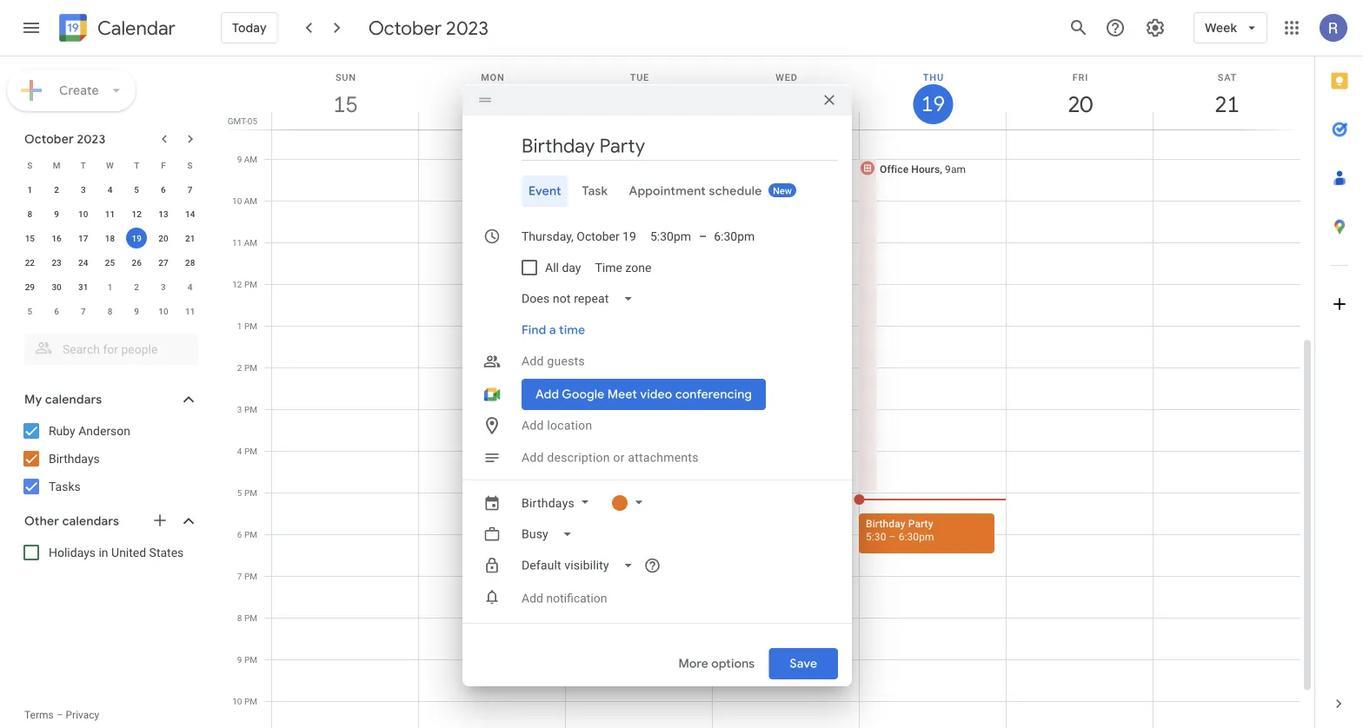 Task type: describe. For each thing, give the bounding box(es) containing it.
17
[[78, 233, 88, 244]]

24
[[78, 257, 88, 268]]

11 am
[[232, 237, 257, 248]]

wed
[[776, 72, 798, 83]]

add for add notification
[[522, 592, 544, 606]]

all
[[545, 261, 559, 275]]

12 for 12 pm
[[232, 279, 242, 290]]

0 horizontal spatial 4
[[108, 184, 112, 195]]

19 column header
[[859, 57, 1007, 130]]

add description or attachments
[[522, 451, 699, 465]]

19, today element
[[126, 228, 147, 249]]

today
[[232, 20, 267, 36]]

2 pm
[[237, 363, 257, 373]]

mon column header
[[418, 57, 566, 130]]

schedule
[[709, 184, 762, 199]]

my
[[24, 392, 42, 408]]

3 for 'november 3' element
[[161, 282, 166, 292]]

november 7 element
[[73, 301, 94, 322]]

6 for 6 pm
[[237, 530, 242, 540]]

party
[[909, 518, 934, 530]]

my calendars
[[24, 392, 102, 408]]

10 am
[[232, 196, 257, 206]]

1 horizontal spatial birthdays
[[522, 496, 575, 511]]

6 for november 6 element
[[54, 306, 59, 317]]

other calendars button
[[3, 508, 216, 536]]

20 element
[[153, 228, 174, 249]]

sun
[[336, 72, 357, 83]]

8 for 8 pm
[[237, 613, 242, 624]]

30
[[52, 282, 62, 292]]

End time text field
[[714, 226, 756, 247]]

8 pm
[[237, 613, 257, 624]]

10 element
[[73, 204, 94, 224]]

time zone
[[595, 261, 652, 275]]

pm for 6 pm
[[244, 530, 257, 540]]

9 for 9 pm
[[237, 655, 242, 665]]

10 pm
[[232, 697, 257, 707]]

1 horizontal spatial 6
[[161, 184, 166, 195]]

my calendars list
[[3, 418, 216, 501]]

27 element
[[153, 252, 174, 273]]

10 for 10 pm
[[232, 697, 242, 707]]

1 for 1 pm
[[237, 321, 242, 331]]

grid containing 15
[[223, 57, 1315, 729]]

20 inside column header
[[1067, 90, 1092, 119]]

1 s from the left
[[27, 160, 33, 170]]

30 element
[[46, 277, 67, 297]]

my calendars button
[[3, 386, 216, 414]]

2 vertical spatial –
[[56, 710, 63, 722]]

november 8 element
[[100, 301, 120, 322]]

find
[[522, 323, 547, 338]]

7 for 7 pm
[[237, 571, 242, 582]]

Search for people text field
[[35, 334, 188, 365]]

f
[[161, 160, 166, 170]]

1 horizontal spatial 2023
[[446, 16, 489, 40]]

fri
[[1073, 72, 1089, 83]]

tab list containing event
[[477, 176, 839, 207]]

time
[[559, 323, 586, 338]]

row containing 29
[[17, 275, 204, 299]]

sat 21
[[1214, 72, 1239, 119]]

united
[[111, 546, 146, 560]]

05
[[248, 116, 257, 126]]

21 element
[[180, 228, 201, 249]]

22
[[25, 257, 35, 268]]

Start date text field
[[522, 226, 637, 247]]

event
[[529, 184, 562, 199]]

Start time text field
[[651, 226, 692, 247]]

gmt-05
[[228, 116, 257, 126]]

tue
[[630, 72, 650, 83]]

Add title text field
[[522, 133, 839, 159]]

add guests button
[[515, 346, 839, 378]]

4 for 4 pm
[[237, 446, 242, 457]]

18 element
[[100, 228, 120, 249]]

29
[[25, 282, 35, 292]]

tasks
[[49, 480, 81, 494]]

pm for 10 pm
[[244, 697, 257, 707]]

9am
[[946, 163, 967, 175]]

mon
[[481, 72, 505, 83]]

14 element
[[180, 204, 201, 224]]

terms – privacy
[[24, 710, 99, 722]]

calendar heading
[[94, 16, 176, 40]]

appointment schedule
[[629, 184, 762, 199]]

row containing 5
[[17, 299, 204, 324]]

12 for 12
[[132, 209, 142, 219]]

calendars for other calendars
[[62, 514, 119, 530]]

21 inside october 2023 grid
[[185, 233, 195, 244]]

zone
[[626, 261, 652, 275]]

19 link
[[914, 84, 954, 124]]

29 element
[[19, 277, 40, 297]]

10 for 10 am
[[232, 196, 242, 206]]

task button
[[576, 176, 615, 207]]

28 element
[[180, 252, 201, 273]]

9 pm
[[237, 655, 257, 665]]

0 vertical spatial 1
[[27, 184, 32, 195]]

attachments
[[628, 451, 699, 465]]

event button
[[522, 176, 569, 207]]

birthday
[[866, 518, 906, 530]]

0 vertical spatial 8
[[27, 209, 32, 219]]

9 for 9 am
[[237, 154, 242, 164]]

sat
[[1218, 72, 1238, 83]]

13 element
[[153, 204, 174, 224]]

fri 20
[[1067, 72, 1092, 119]]

all day
[[545, 261, 581, 275]]

pm for 4 pm
[[244, 446, 257, 457]]

wed column header
[[712, 57, 860, 130]]

task
[[583, 184, 608, 199]]

21 link
[[1208, 84, 1248, 124]]

sun 15
[[332, 72, 357, 119]]

find a time
[[522, 323, 586, 338]]

0 horizontal spatial october
[[24, 131, 74, 147]]

11 for 11 element
[[105, 209, 115, 219]]

description
[[547, 451, 610, 465]]

in
[[99, 546, 108, 560]]

main drawer image
[[21, 17, 42, 38]]

25
[[105, 257, 115, 268]]

a
[[550, 323, 556, 338]]

ruby anderson
[[49, 424, 131, 438]]

other
[[24, 514, 59, 530]]

,
[[941, 163, 943, 175]]

october 2023 grid
[[17, 153, 204, 324]]

2 t from the left
[[134, 160, 139, 170]]

privacy
[[66, 710, 99, 722]]

5 for the november 5 element
[[27, 306, 32, 317]]

24 element
[[73, 252, 94, 273]]

other calendars
[[24, 514, 119, 530]]

november 1 element
[[100, 277, 120, 297]]

7 for november 7 element
[[81, 306, 86, 317]]

states
[[149, 546, 184, 560]]

1 pm
[[237, 321, 257, 331]]

20 inside row
[[159, 233, 168, 244]]

day
[[562, 261, 581, 275]]

21 inside "column header"
[[1214, 90, 1239, 119]]

23
[[52, 257, 62, 268]]



Task type: vqa. For each thing, say whether or not it's contained in the screenshot.


Task type: locate. For each thing, give the bounding box(es) containing it.
november 5 element
[[19, 301, 40, 322]]

21 down sat at the top right of the page
[[1214, 90, 1239, 119]]

4 up 11 element
[[108, 184, 112, 195]]

2023 up mon
[[446, 16, 489, 40]]

10 down 9 pm
[[232, 697, 242, 707]]

row
[[17, 153, 204, 177], [17, 177, 204, 202], [17, 202, 204, 226], [17, 226, 204, 251], [17, 251, 204, 275], [17, 275, 204, 299], [17, 299, 204, 324]]

1 row from the top
[[17, 153, 204, 177]]

1 t from the left
[[81, 160, 86, 170]]

1 vertical spatial 7
[[81, 306, 86, 317]]

1 vertical spatial 19
[[132, 233, 142, 244]]

19
[[921, 90, 945, 118], [132, 233, 142, 244]]

10 up 17
[[78, 209, 88, 219]]

21
[[1214, 90, 1239, 119], [185, 233, 195, 244]]

row up 25 element
[[17, 226, 204, 251]]

17 element
[[73, 228, 94, 249]]

row group containing 1
[[17, 177, 204, 324]]

4 pm
[[237, 446, 257, 457]]

4 down 3 pm
[[237, 446, 242, 457]]

7 pm from the top
[[244, 530, 257, 540]]

november 6 element
[[46, 301, 67, 322]]

9 up 10 pm
[[237, 655, 242, 665]]

10 down 'november 3' element
[[159, 306, 168, 317]]

pm up 8 pm
[[244, 571, 257, 582]]

20 up 27
[[159, 233, 168, 244]]

2 vertical spatial 2
[[237, 363, 242, 373]]

7 up 14 element
[[188, 184, 193, 195]]

9 down "november 2" element
[[134, 306, 139, 317]]

21 up '28'
[[185, 233, 195, 244]]

4 row from the top
[[17, 226, 204, 251]]

calendars up ruby
[[45, 392, 102, 408]]

pm up 1 pm
[[244, 279, 257, 290]]

3 row from the top
[[17, 202, 204, 226]]

9 down gmt-
[[237, 154, 242, 164]]

1 vertical spatial 11
[[232, 237, 242, 248]]

add left notification
[[522, 592, 544, 606]]

november 11 element
[[180, 301, 201, 322]]

1 horizontal spatial 3
[[161, 282, 166, 292]]

20 down fri
[[1067, 90, 1092, 119]]

0 horizontal spatial 6
[[54, 306, 59, 317]]

create
[[59, 83, 99, 98]]

pm down 1 pm
[[244, 363, 257, 373]]

None field
[[515, 284, 648, 315], [515, 519, 587, 551], [515, 551, 648, 582], [515, 284, 648, 315], [515, 519, 587, 551], [515, 551, 648, 582]]

november 4 element
[[180, 277, 201, 297]]

2 vertical spatial 6
[[237, 530, 242, 540]]

9 up 16 element
[[54, 209, 59, 219]]

2 horizontal spatial 5
[[237, 488, 242, 498]]

6 pm from the top
[[244, 488, 257, 498]]

10 up 11 am
[[232, 196, 242, 206]]

6 down "5 pm" on the bottom left
[[237, 530, 242, 540]]

birthdays down the description
[[522, 496, 575, 511]]

1 horizontal spatial 19
[[921, 90, 945, 118]]

1 horizontal spatial october
[[369, 16, 442, 40]]

3 pm from the top
[[244, 363, 257, 373]]

november 10 element
[[153, 301, 174, 322]]

25 element
[[100, 252, 120, 273]]

4 for november 4 element
[[188, 282, 193, 292]]

2 horizontal spatial 1
[[237, 321, 242, 331]]

2 vertical spatial am
[[244, 237, 257, 248]]

1 horizontal spatial 7
[[188, 184, 193, 195]]

1 horizontal spatial t
[[134, 160, 139, 170]]

1 inside grid
[[237, 321, 242, 331]]

row up 18 element
[[17, 202, 204, 226]]

10 for november 10 element in the left of the page
[[159, 306, 168, 317]]

calendars up in on the bottom left of the page
[[62, 514, 119, 530]]

new element
[[769, 184, 797, 197]]

to element
[[699, 229, 707, 244]]

0 horizontal spatial 15
[[25, 233, 35, 244]]

0 horizontal spatial 7
[[81, 306, 86, 317]]

9 pm from the top
[[244, 613, 257, 624]]

ruby
[[49, 424, 75, 438]]

am for 9 am
[[244, 154, 257, 164]]

15 inside the 15 'element'
[[25, 233, 35, 244]]

12 pm
[[232, 279, 257, 290]]

add other calendars image
[[151, 512, 169, 530]]

november 2 element
[[126, 277, 147, 297]]

add for add description or attachments
[[522, 451, 544, 465]]

8 up 9 pm
[[237, 613, 242, 624]]

1 vertical spatial 6
[[54, 306, 59, 317]]

t left f
[[134, 160, 139, 170]]

row up 'november 1' element at the top
[[17, 251, 204, 275]]

2 vertical spatial 4
[[237, 446, 242, 457]]

23 element
[[46, 252, 67, 273]]

12 element
[[126, 204, 147, 224]]

am
[[244, 154, 257, 164], [244, 196, 257, 206], [244, 237, 257, 248]]

8 pm from the top
[[244, 571, 257, 582]]

add down find
[[522, 354, 544, 369]]

2 horizontal spatial 6
[[237, 530, 242, 540]]

october 2023 up mon
[[369, 16, 489, 40]]

row group
[[17, 177, 204, 324]]

0 vertical spatial birthdays
[[49, 452, 100, 466]]

3 am from the top
[[244, 237, 257, 248]]

7 row from the top
[[17, 299, 204, 324]]

8 inside grid
[[237, 613, 242, 624]]

6:30pm
[[899, 531, 935, 543]]

– inside birthday party 5:30 – 6:30pm
[[890, 531, 896, 543]]

privacy link
[[66, 710, 99, 722]]

3 inside 'november 3' element
[[161, 282, 166, 292]]

2 horizontal spatial 4
[[237, 446, 242, 457]]

row containing 22
[[17, 251, 204, 275]]

11 up 18
[[105, 209, 115, 219]]

2 horizontal spatial 2
[[237, 363, 242, 373]]

new
[[773, 186, 792, 197]]

row down w
[[17, 177, 204, 202]]

– down birthday
[[890, 531, 896, 543]]

2 vertical spatial 5
[[237, 488, 242, 498]]

5:30
[[866, 531, 887, 543]]

0 horizontal spatial 11
[[105, 209, 115, 219]]

week button
[[1194, 7, 1268, 49]]

1 horizontal spatial 4
[[188, 282, 193, 292]]

0 horizontal spatial 2
[[54, 184, 59, 195]]

1 horizontal spatial tab list
[[1316, 57, 1364, 680]]

4
[[108, 184, 112, 195], [188, 282, 193, 292], [237, 446, 242, 457]]

pm for 8 pm
[[244, 613, 257, 624]]

11 down 10 am
[[232, 237, 242, 248]]

0 horizontal spatial 1
[[27, 184, 32, 195]]

pm up 4 pm
[[244, 404, 257, 415]]

2023
[[446, 16, 489, 40], [77, 131, 106, 147]]

28
[[185, 257, 195, 268]]

settings menu image
[[1146, 17, 1167, 38]]

2 horizontal spatial 7
[[237, 571, 242, 582]]

22 element
[[19, 252, 40, 273]]

notification
[[547, 592, 608, 606]]

0 horizontal spatial 8
[[27, 209, 32, 219]]

1 vertical spatial 3
[[161, 282, 166, 292]]

21 column header
[[1153, 57, 1301, 130]]

0 horizontal spatial 20
[[159, 233, 168, 244]]

16 element
[[46, 228, 67, 249]]

appointment
[[629, 184, 706, 199]]

pm for 5 pm
[[244, 488, 257, 498]]

1 vertical spatial 4
[[188, 282, 193, 292]]

0 horizontal spatial 12
[[132, 209, 142, 219]]

4 add from the top
[[522, 592, 544, 606]]

12 inside october 2023 grid
[[132, 209, 142, 219]]

1 horizontal spatial 8
[[108, 306, 112, 317]]

12 up "19, today" element at the left top of the page
[[132, 209, 142, 219]]

1 vertical spatial 8
[[108, 306, 112, 317]]

31 element
[[73, 277, 94, 297]]

hours
[[912, 163, 941, 175]]

thu 19
[[921, 72, 945, 118]]

1 vertical spatial october 2023
[[24, 131, 106, 147]]

14
[[185, 209, 195, 219]]

10 inside 'element'
[[78, 209, 88, 219]]

november 9 element
[[126, 301, 147, 322]]

1 horizontal spatial 2
[[134, 282, 139, 292]]

0 horizontal spatial tab list
[[477, 176, 839, 207]]

row containing 1
[[17, 177, 204, 202]]

6 down 30 element
[[54, 306, 59, 317]]

guests
[[547, 354, 585, 369]]

0 vertical spatial 12
[[132, 209, 142, 219]]

10
[[232, 196, 242, 206], [78, 209, 88, 219], [159, 306, 168, 317], [232, 697, 242, 707]]

6 row from the top
[[17, 275, 204, 299]]

7 inside november 7 element
[[81, 306, 86, 317]]

october
[[369, 16, 442, 40], [24, 131, 74, 147]]

0 vertical spatial am
[[244, 154, 257, 164]]

0 vertical spatial october
[[369, 16, 442, 40]]

row up november 8 element
[[17, 275, 204, 299]]

3 inside grid
[[237, 404, 242, 415]]

1 pm from the top
[[244, 279, 257, 290]]

add down add location
[[522, 451, 544, 465]]

add left location
[[522, 419, 544, 433]]

am for 11 am
[[244, 237, 257, 248]]

0 vertical spatial october 2023
[[369, 16, 489, 40]]

office hours , 9am
[[880, 163, 967, 175]]

birthday party 5:30 – 6:30pm
[[866, 518, 935, 543]]

pm down 9 pm
[[244, 697, 257, 707]]

2 for "november 2" element
[[134, 282, 139, 292]]

pm for 1 pm
[[244, 321, 257, 331]]

1 vertical spatial birthdays
[[522, 496, 575, 511]]

0 horizontal spatial october 2023
[[24, 131, 106, 147]]

13
[[159, 209, 168, 219]]

5 pm
[[237, 488, 257, 498]]

1 vertical spatial 2023
[[77, 131, 106, 147]]

2 am from the top
[[244, 196, 257, 206]]

0 vertical spatial –
[[699, 229, 707, 244]]

10 pm from the top
[[244, 655, 257, 665]]

2 vertical spatial 3
[[237, 404, 242, 415]]

19 inside column header
[[921, 90, 945, 118]]

2 for 2 pm
[[237, 363, 242, 373]]

11 for november 11 'element'
[[185, 306, 195, 317]]

1 am from the top
[[244, 154, 257, 164]]

terms
[[24, 710, 54, 722]]

1 vertical spatial –
[[890, 531, 896, 543]]

2 vertical spatial 7
[[237, 571, 242, 582]]

0 vertical spatial 11
[[105, 209, 115, 219]]

2 horizontal spatial 3
[[237, 404, 242, 415]]

grid
[[223, 57, 1315, 729]]

3 for 3 pm
[[237, 404, 242, 415]]

7 up 8 pm
[[237, 571, 242, 582]]

0 horizontal spatial birthdays
[[49, 452, 100, 466]]

5 for 5 pm
[[237, 488, 242, 498]]

11 inside grid
[[232, 237, 242, 248]]

19 cell
[[123, 226, 150, 251]]

holidays in united states
[[49, 546, 184, 560]]

1 vertical spatial 2
[[134, 282, 139, 292]]

0 horizontal spatial 3
[[81, 184, 86, 195]]

7 inside grid
[[237, 571, 242, 582]]

– right "start time" text field
[[699, 229, 707, 244]]

20 link
[[1061, 84, 1101, 124]]

calendar element
[[56, 10, 176, 49]]

find a time button
[[515, 315, 593, 346]]

anderson
[[78, 424, 131, 438]]

0 vertical spatial 19
[[921, 90, 945, 118]]

15 column header
[[271, 57, 419, 130]]

row containing 8
[[17, 202, 204, 226]]

15 link
[[326, 84, 366, 124]]

1 up the 15 'element'
[[27, 184, 32, 195]]

31
[[78, 282, 88, 292]]

0 vertical spatial 6
[[161, 184, 166, 195]]

3 up 4 pm
[[237, 404, 242, 415]]

birthdays
[[49, 452, 100, 466], [522, 496, 575, 511]]

19 up 26
[[132, 233, 142, 244]]

1 horizontal spatial –
[[699, 229, 707, 244]]

1 horizontal spatial 20
[[1067, 90, 1092, 119]]

am for 10 am
[[244, 196, 257, 206]]

1 up november 8 element
[[108, 282, 112, 292]]

11 inside 'element'
[[185, 306, 195, 317]]

2023 down create on the left top
[[77, 131, 106, 147]]

0 vertical spatial 7
[[188, 184, 193, 195]]

1 horizontal spatial 1
[[108, 282, 112, 292]]

pm for 12 pm
[[244, 279, 257, 290]]

2 pm from the top
[[244, 321, 257, 331]]

2 row from the top
[[17, 177, 204, 202]]

9 for november 9 element
[[134, 306, 139, 317]]

pm down 4 pm
[[244, 488, 257, 498]]

pm down "5 pm" on the bottom left
[[244, 530, 257, 540]]

row up 11 element
[[17, 153, 204, 177]]

0 vertical spatial 21
[[1214, 90, 1239, 119]]

october 2023 up m
[[24, 131, 106, 147]]

0 vertical spatial 5
[[134, 184, 139, 195]]

1 add from the top
[[522, 354, 544, 369]]

0 vertical spatial 20
[[1067, 90, 1092, 119]]

8 up the 15 'element'
[[27, 209, 32, 219]]

12 down 11 am
[[232, 279, 242, 290]]

location
[[547, 419, 593, 433]]

november 3 element
[[153, 277, 174, 297]]

15 up 22
[[25, 233, 35, 244]]

4 inside grid
[[237, 446, 242, 457]]

birthdays inside my calendars list
[[49, 452, 100, 466]]

7 pm
[[237, 571, 257, 582]]

pm down 3 pm
[[244, 446, 257, 457]]

5 down 29 element on the top left of page
[[27, 306, 32, 317]]

2
[[54, 184, 59, 195], [134, 282, 139, 292], [237, 363, 242, 373]]

5 up the 12 element
[[134, 184, 139, 195]]

0 horizontal spatial 19
[[132, 233, 142, 244]]

12
[[132, 209, 142, 219], [232, 279, 242, 290]]

row containing s
[[17, 153, 204, 177]]

8
[[27, 209, 32, 219], [108, 306, 112, 317], [237, 613, 242, 624]]

pm for 2 pm
[[244, 363, 257, 373]]

3 down the 27 'element'
[[161, 282, 166, 292]]

1 vertical spatial 21
[[185, 233, 195, 244]]

0 vertical spatial calendars
[[45, 392, 102, 408]]

8 down 'november 1' element at the top
[[108, 306, 112, 317]]

6 up 13 element
[[161, 184, 166, 195]]

2 horizontal spatial 11
[[232, 237, 242, 248]]

birthdays up tasks
[[49, 452, 100, 466]]

0 vertical spatial 4
[[108, 184, 112, 195]]

0 horizontal spatial 21
[[185, 233, 195, 244]]

15 element
[[19, 228, 40, 249]]

add location
[[522, 419, 593, 433]]

None search field
[[0, 327, 216, 365]]

8 for november 8 element
[[108, 306, 112, 317]]

add notification
[[522, 592, 608, 606]]

9 am
[[237, 154, 257, 164]]

thu
[[924, 72, 945, 83]]

1 vertical spatial 12
[[232, 279, 242, 290]]

row containing 15
[[17, 226, 204, 251]]

week
[[1206, 20, 1238, 36]]

am down 9 am
[[244, 196, 257, 206]]

pm for 3 pm
[[244, 404, 257, 415]]

1 vertical spatial 20
[[159, 233, 168, 244]]

0 vertical spatial 2023
[[446, 16, 489, 40]]

11
[[105, 209, 115, 219], [232, 237, 242, 248], [185, 306, 195, 317]]

2 add from the top
[[522, 419, 544, 433]]

19 down thu in the right of the page
[[921, 90, 945, 118]]

pm up 2 pm
[[244, 321, 257, 331]]

pm up 9 pm
[[244, 613, 257, 624]]

2 vertical spatial 1
[[237, 321, 242, 331]]

5 row from the top
[[17, 251, 204, 275]]

t right m
[[81, 160, 86, 170]]

1 for 'november 1' element at the top
[[108, 282, 112, 292]]

1 horizontal spatial 21
[[1214, 90, 1239, 119]]

am up the 12 pm
[[244, 237, 257, 248]]

0 horizontal spatial –
[[56, 710, 63, 722]]

20 column header
[[1006, 57, 1154, 130]]

pm for 7 pm
[[244, 571, 257, 582]]

1 vertical spatial 1
[[108, 282, 112, 292]]

row down 'november 1' element at the top
[[17, 299, 204, 324]]

5 down 4 pm
[[237, 488, 242, 498]]

11 pm from the top
[[244, 697, 257, 707]]

2 s from the left
[[188, 160, 193, 170]]

18
[[105, 233, 115, 244]]

s
[[27, 160, 33, 170], [188, 160, 193, 170]]

tab list
[[1316, 57, 1364, 680], [477, 176, 839, 207]]

0 horizontal spatial 5
[[27, 306, 32, 317]]

add inside dropdown button
[[522, 354, 544, 369]]

0 vertical spatial 3
[[81, 184, 86, 195]]

terms link
[[24, 710, 54, 722]]

w
[[106, 160, 114, 170]]

6 pm
[[237, 530, 257, 540]]

calendars
[[45, 392, 102, 408], [62, 514, 119, 530]]

7 down "31" element
[[81, 306, 86, 317]]

calendars for my calendars
[[45, 392, 102, 408]]

s right f
[[188, 160, 193, 170]]

s left m
[[27, 160, 33, 170]]

1 vertical spatial am
[[244, 196, 257, 206]]

11 down november 4 element
[[185, 306, 195, 317]]

11 for 11 am
[[232, 237, 242, 248]]

1 vertical spatial calendars
[[62, 514, 119, 530]]

tue column header
[[565, 57, 713, 130]]

add for add guests
[[522, 354, 544, 369]]

1
[[27, 184, 32, 195], [108, 282, 112, 292], [237, 321, 242, 331]]

office
[[880, 163, 909, 175]]

2 down 1 pm
[[237, 363, 242, 373]]

0 horizontal spatial 2023
[[77, 131, 106, 147]]

–
[[699, 229, 707, 244], [890, 531, 896, 543], [56, 710, 63, 722]]

1 vertical spatial 15
[[25, 233, 35, 244]]

2 vertical spatial 8
[[237, 613, 242, 624]]

1 vertical spatial october
[[24, 131, 74, 147]]

add inside button
[[522, 592, 544, 606]]

2 vertical spatial 11
[[185, 306, 195, 317]]

11 element
[[100, 204, 120, 224]]

4 up november 11 'element'
[[188, 282, 193, 292]]

1 down the 12 pm
[[237, 321, 242, 331]]

pm down 8 pm
[[244, 655, 257, 665]]

1 horizontal spatial s
[[188, 160, 193, 170]]

26 element
[[126, 252, 147, 273]]

2 horizontal spatial 8
[[237, 613, 242, 624]]

3 pm
[[237, 404, 257, 415]]

15 inside 15 column header
[[332, 90, 357, 119]]

15 down sun
[[332, 90, 357, 119]]

3
[[81, 184, 86, 195], [161, 282, 166, 292], [237, 404, 242, 415]]

pm for 9 pm
[[244, 655, 257, 665]]

10 for 10 'element'
[[78, 209, 88, 219]]

5 pm from the top
[[244, 446, 257, 457]]

october 2023
[[369, 16, 489, 40], [24, 131, 106, 147]]

4 pm from the top
[[244, 404, 257, 415]]

2 down m
[[54, 184, 59, 195]]

time
[[595, 261, 623, 275]]

19 inside cell
[[132, 233, 142, 244]]

gmt-
[[228, 116, 248, 126]]

3 add from the top
[[522, 451, 544, 465]]

1 horizontal spatial 5
[[134, 184, 139, 195]]

2 down 26 element
[[134, 282, 139, 292]]

am down 05
[[244, 154, 257, 164]]

0 vertical spatial 15
[[332, 90, 357, 119]]

1 horizontal spatial 11
[[185, 306, 195, 317]]

add guests
[[522, 354, 585, 369]]

add for add location
[[522, 419, 544, 433]]

6 inside grid
[[237, 530, 242, 540]]

– right terms
[[56, 710, 63, 722]]

time zone button
[[588, 252, 659, 284]]

m
[[53, 160, 60, 170]]

27
[[159, 257, 168, 268]]

16
[[52, 233, 62, 244]]

3 up 10 'element'
[[81, 184, 86, 195]]

2 horizontal spatial –
[[890, 531, 896, 543]]

create button
[[7, 70, 136, 111]]



